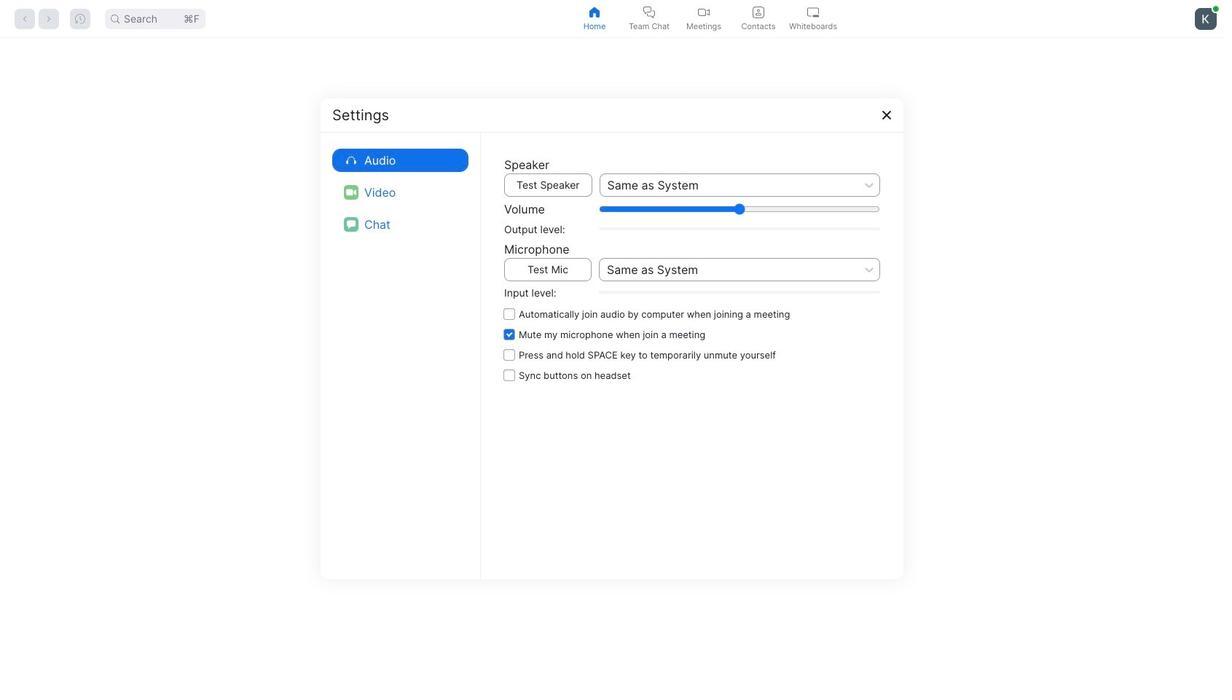 Task type: describe. For each thing, give the bounding box(es) containing it.
plus squircle image
[[490, 269, 522, 301]]

video on image
[[346, 187, 356, 197]]

plus squircle image
[[490, 269, 522, 301]]

home small image
[[589, 6, 600, 18]]

magnifier image
[[111, 14, 120, 23]]

home small image
[[589, 6, 600, 18]]

1 progress bar from the top
[[599, 227, 880, 230]]

whiteboard small image
[[807, 6, 819, 18]]



Task type: vqa. For each thing, say whether or not it's contained in the screenshot.
Channel Type, Private (Invited members only) button
no



Task type: locate. For each thing, give the bounding box(es) containing it.
chat image
[[347, 220, 356, 228]]

tab panel
[[0, 38, 1224, 677]]

2 progress bar from the top
[[599, 291, 880, 294]]

online image
[[1213, 6, 1219, 11], [1213, 6, 1219, 11]]

chat image
[[344, 217, 359, 231]]

headphone image
[[344, 153, 359, 167]]

close image
[[881, 109, 893, 121], [881, 109, 893, 121]]

magnifier image
[[111, 14, 120, 23]]

None range field
[[599, 203, 880, 215]]

video on image
[[698, 6, 710, 18], [698, 6, 710, 18], [344, 185, 359, 199]]

progress bar
[[599, 227, 880, 230], [599, 291, 880, 294]]

headphone image
[[346, 155, 356, 165]]

whiteboard small image
[[807, 6, 819, 18]]

tab list
[[567, 0, 841, 37]]

None checkbox
[[504, 304, 880, 324], [504, 324, 880, 344], [504, 344, 880, 365], [504, 365, 880, 385], [504, 304, 880, 324], [504, 324, 880, 344], [504, 344, 880, 365], [504, 365, 880, 385]]

settings tab list
[[332, 144, 469, 240]]

0 vertical spatial progress bar
[[599, 227, 880, 230]]

profile contact image
[[753, 6, 764, 18]]

team chat image
[[643, 6, 655, 18]]

1 vertical spatial progress bar
[[599, 291, 880, 294]]

team chat image
[[643, 6, 655, 18]]

profile contact image
[[753, 6, 764, 18]]



